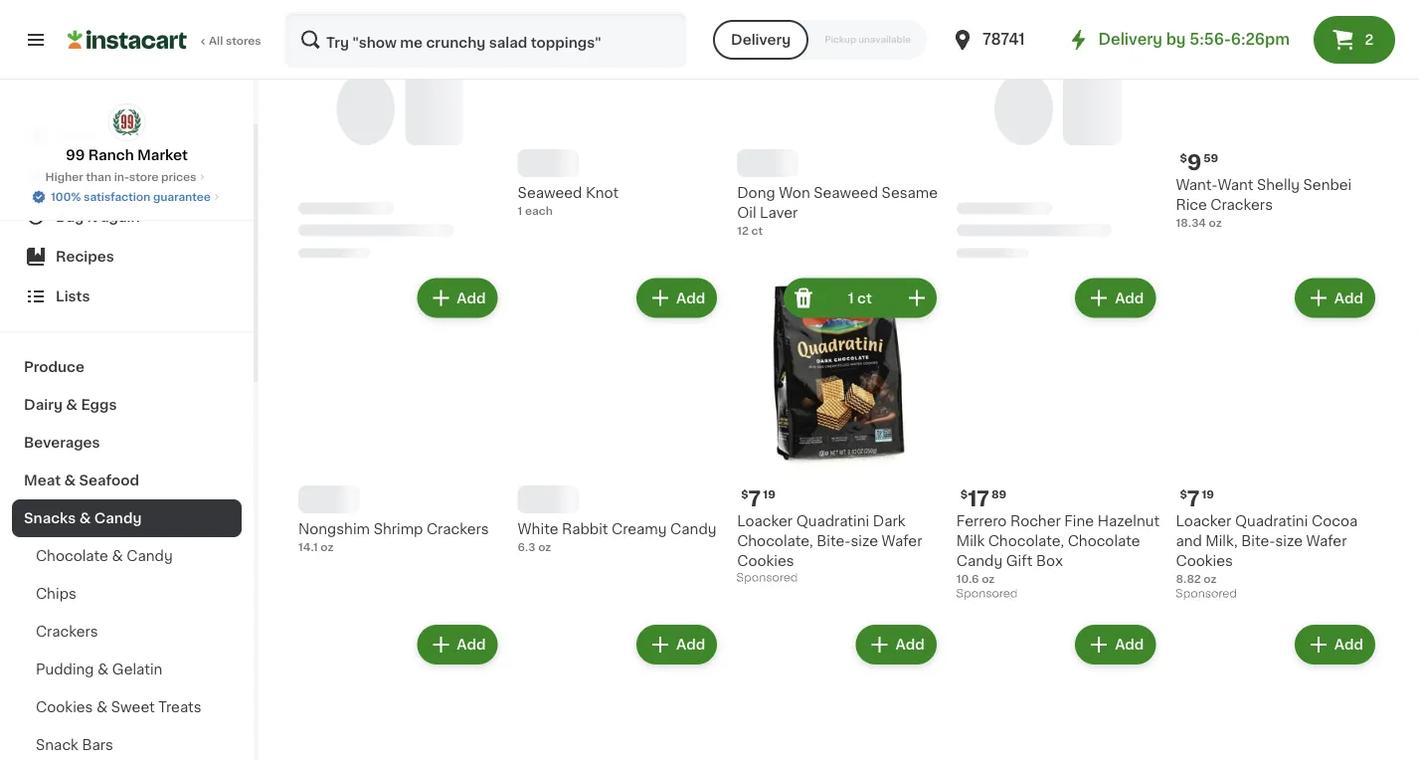 Task type: locate. For each thing, give the bounding box(es) containing it.
2 bite- from the left
[[1242, 535, 1276, 549]]

2 wafer from the left
[[1307, 535, 1348, 549]]

wafer inside loacker quadratini cocoa and milk, bite-size wafer cookies 8.82 oz
[[1307, 535, 1348, 549]]

2 button
[[1314, 16, 1396, 64]]

9
[[1188, 152, 1202, 173]]

7
[[749, 489, 761, 509], [1188, 489, 1200, 509]]

0 horizontal spatial chocolate,
[[737, 535, 813, 549]]

0 vertical spatial chocolate
[[1068, 535, 1141, 549]]

1 bite- from the left
[[817, 535, 851, 549]]

1 right remove loacker quadratini dark chocolate, bite-size wafer cookies icon
[[848, 291, 854, 305]]

1 wafer from the left
[[882, 535, 923, 549]]

1 horizontal spatial crackers
[[427, 523, 489, 537]]

19 up milk,
[[1202, 490, 1215, 500]]

beverages link
[[12, 424, 242, 462]]

snacks & candy link
[[12, 499, 242, 537]]

& right snacks
[[79, 511, 91, 525]]

0 horizontal spatial 19
[[763, 490, 776, 500]]

2 horizontal spatial cookies
[[1176, 555, 1234, 569]]

candy
[[94, 511, 142, 525], [671, 523, 717, 537], [127, 549, 173, 563], [957, 555, 1003, 569]]

0 horizontal spatial ct
[[752, 226, 763, 237]]

loacker quadratini cocoa and milk, bite-size wafer cookies 8.82 oz
[[1176, 515, 1358, 585]]

it
[[87, 210, 97, 224]]

1 horizontal spatial chocolate,
[[989, 535, 1065, 549]]

2 $ 7 19 from the left
[[1180, 489, 1215, 509]]

1 horizontal spatial quadratini
[[1236, 515, 1309, 529]]

size down dark on the right bottom
[[851, 535, 879, 549]]

19 for loacker quadratini dark chocolate, bite-size wafer cookies
[[763, 490, 776, 500]]

1 left each
[[518, 206, 523, 217]]

product group
[[298, 275, 502, 556], [518, 275, 722, 556], [737, 275, 941, 589], [957, 275, 1160, 605], [1176, 275, 1380, 605], [298, 621, 502, 761], [518, 621, 722, 761], [737, 621, 941, 761], [957, 621, 1160, 761], [1176, 621, 1380, 761]]

0 horizontal spatial 1
[[518, 206, 523, 217]]

won
[[779, 187, 811, 200]]

78741 button
[[951, 12, 1070, 68]]

wafer inside the loacker quadratini dark chocolate, bite-size wafer cookies
[[882, 535, 923, 549]]

0 horizontal spatial quadratini
[[797, 515, 870, 529]]

0 horizontal spatial 7
[[749, 489, 761, 509]]

0 horizontal spatial seaweed
[[518, 187, 582, 200]]

&
[[66, 398, 78, 412], [64, 474, 76, 488], [79, 511, 91, 525], [112, 549, 123, 563], [98, 663, 109, 677], [97, 700, 108, 714]]

in-
[[114, 172, 129, 183]]

chocolate, inside the loacker quadratini dark chocolate, bite-size wafer cookies
[[737, 535, 813, 549]]

wafer down "cocoa"
[[1307, 535, 1348, 549]]

recipes
[[56, 250, 114, 264]]

sponsored badge image down 8.82
[[1176, 589, 1237, 600]]

8.82
[[1176, 574, 1202, 585]]

seaweed up each
[[518, 187, 582, 200]]

again
[[101, 210, 140, 224]]

sponsored badge image for loacker quadratini cocoa and milk, bite-size wafer cookies
[[1176, 589, 1237, 600]]

chocolate down snacks & candy
[[36, 549, 108, 563]]

$ for loacker quadratini cocoa and milk, bite-size wafer cookies
[[1180, 490, 1188, 500]]

$ 7 19 up the loacker quadratini dark chocolate, bite-size wafer cookies
[[741, 489, 776, 509]]

senbei
[[1304, 179, 1352, 193]]

chocolate inside ferrero rocher fine hazelnut milk chocolate, chocolate candy gift box 10.6 oz
[[1068, 535, 1141, 549]]

0 horizontal spatial $ 7 19
[[741, 489, 776, 509]]

shop
[[56, 130, 93, 144]]

chocolate
[[1068, 535, 1141, 549], [36, 549, 108, 563]]

quadratini for bite-
[[1236, 515, 1309, 529]]

2 seaweed from the left
[[814, 187, 879, 200]]

0 horizontal spatial loacker
[[737, 515, 793, 529]]

rice
[[1176, 198, 1208, 212]]

oz right the 14.1
[[321, 542, 334, 553]]

1 horizontal spatial sponsored badge image
[[957, 589, 1017, 600]]

loacker for chocolate,
[[737, 515, 793, 529]]

loacker inside the loacker quadratini dark chocolate, bite-size wafer cookies
[[737, 515, 793, 529]]

1 horizontal spatial delivery
[[1099, 32, 1163, 47]]

cookies inside 'link'
[[36, 700, 93, 714]]

$ left 59
[[1180, 153, 1188, 164]]

crackers inside want-want shelly senbei rice crackers 18.34 oz
[[1211, 198, 1274, 212]]

dark
[[873, 515, 906, 529]]

want-
[[1176, 179, 1218, 193]]

size inside the loacker quadratini dark chocolate, bite-size wafer cookies
[[851, 535, 879, 549]]

0 horizontal spatial sponsored badge image
[[737, 573, 798, 585]]

& left eggs
[[66, 398, 78, 412]]

& left sweet
[[97, 700, 108, 714]]

add
[[457, 291, 486, 305], [677, 291, 706, 305], [1115, 291, 1145, 305], [1335, 291, 1364, 305], [457, 638, 486, 652], [677, 638, 706, 652], [896, 638, 925, 652], [1115, 638, 1145, 652], [1335, 638, 1364, 652]]

& for snacks
[[79, 511, 91, 525]]

100%
[[51, 192, 81, 202]]

loacker inside loacker quadratini cocoa and milk, bite-size wafer cookies 8.82 oz
[[1176, 515, 1232, 529]]

0 vertical spatial crackers
[[1211, 198, 1274, 212]]

satisfaction
[[84, 192, 151, 202]]

by
[[1167, 32, 1186, 47]]

1 horizontal spatial bite-
[[1242, 535, 1276, 549]]

19
[[763, 490, 776, 500], [1202, 490, 1215, 500]]

& inside 'link'
[[97, 700, 108, 714]]

milk
[[957, 535, 985, 549]]

delivery inside "link"
[[1099, 32, 1163, 47]]

size inside loacker quadratini cocoa and milk, bite-size wafer cookies 8.82 oz
[[1276, 535, 1303, 549]]

7 for loacker quadratini cocoa and milk, bite-size wafer cookies
[[1188, 489, 1200, 509]]

$ 7 19 for loacker quadratini dark chocolate, bite-size wafer cookies
[[741, 489, 776, 509]]

white
[[518, 523, 559, 537]]

89
[[992, 490, 1007, 500]]

19 for loacker quadratini cocoa and milk, bite-size wafer cookies
[[1202, 490, 1215, 500]]

2 loacker from the left
[[1176, 515, 1232, 529]]

candy right creamy
[[671, 523, 717, 537]]

shelly
[[1258, 179, 1300, 193]]

delivery by 5:56-6:26pm link
[[1067, 28, 1290, 52]]

19 up the loacker quadratini dark chocolate, bite-size wafer cookies
[[763, 490, 776, 500]]

1 vertical spatial 1
[[848, 291, 854, 305]]

delivery inside 'button'
[[731, 33, 791, 47]]

service type group
[[713, 20, 927, 60]]

1 horizontal spatial 19
[[1202, 490, 1215, 500]]

wafer
[[882, 535, 923, 549], [1307, 535, 1348, 549]]

$ 7 19 up and
[[1180, 489, 1215, 509]]

size
[[851, 535, 879, 549], [1276, 535, 1303, 549]]

2 19 from the left
[[1202, 490, 1215, 500]]

dairy
[[24, 398, 63, 412]]

dong won seaweed sesame oil laver 12 ct
[[737, 187, 938, 237]]

ct
[[752, 226, 763, 237], [858, 291, 872, 305]]

sponsored badge image down 10.6
[[957, 589, 1017, 600]]

1 horizontal spatial 1
[[848, 291, 854, 305]]

2 horizontal spatial sponsored badge image
[[1176, 589, 1237, 600]]

1 horizontal spatial size
[[1276, 535, 1303, 549]]

ct inside the dong won seaweed sesame oil laver 12 ct
[[752, 226, 763, 237]]

cookies & sweet treats
[[36, 700, 202, 714]]

& for chocolate
[[112, 549, 123, 563]]

chocolate down hazelnut at the bottom right
[[1068, 535, 1141, 549]]

chocolate,
[[737, 535, 813, 549], [989, 535, 1065, 549]]

quadratini inside the loacker quadratini dark chocolate, bite-size wafer cookies
[[797, 515, 870, 529]]

& down snacks & candy link in the bottom of the page
[[112, 549, 123, 563]]

1 loacker from the left
[[737, 515, 793, 529]]

quadratini up milk,
[[1236, 515, 1309, 529]]

snack bars
[[36, 738, 113, 752]]

None search field
[[285, 12, 688, 68]]

2 quadratini from the left
[[1236, 515, 1309, 529]]

& for cookies
[[97, 700, 108, 714]]

seaweed right won
[[814, 187, 879, 200]]

1 horizontal spatial ct
[[858, 291, 872, 305]]

$ inside '$ 9 59'
[[1180, 153, 1188, 164]]

59
[[1204, 153, 1219, 164]]

crackers down want
[[1211, 198, 1274, 212]]

2 7 from the left
[[1188, 489, 1200, 509]]

1 19 from the left
[[763, 490, 776, 500]]

meat
[[24, 474, 61, 488]]

size right milk,
[[1276, 535, 1303, 549]]

eggs
[[81, 398, 117, 412]]

5:56-
[[1190, 32, 1231, 47]]

$ 7 19 for loacker quadratini cocoa and milk, bite-size wafer cookies
[[1180, 489, 1215, 509]]

delivery for delivery
[[731, 33, 791, 47]]

& right meat on the left
[[64, 474, 76, 488]]

increment quantity of loacker quadratini dark chocolate, bite-size wafer cookies image
[[905, 286, 929, 310]]

knot
[[586, 187, 619, 200]]

seaweed inside seaweed knot 1 each
[[518, 187, 582, 200]]

100% satisfaction guarantee button
[[31, 185, 223, 205]]

ct right the 12
[[752, 226, 763, 237]]

wafer down dark on the right bottom
[[882, 535, 923, 549]]

7 up and
[[1188, 489, 1200, 509]]

0 vertical spatial ct
[[752, 226, 763, 237]]

sponsored badge image down the loacker quadratini dark chocolate, bite-size wafer cookies
[[737, 573, 798, 585]]

deals link
[[12, 157, 242, 197]]

candy up 10.6
[[957, 555, 1003, 569]]

0 horizontal spatial bite-
[[817, 535, 851, 549]]

crackers inside 'link'
[[36, 625, 98, 639]]

0 horizontal spatial crackers
[[36, 625, 98, 639]]

1 horizontal spatial loacker
[[1176, 515, 1232, 529]]

seaweed
[[518, 187, 582, 200], [814, 187, 879, 200]]

quadratini inside loacker quadratini cocoa and milk, bite-size wafer cookies 8.82 oz
[[1236, 515, 1309, 529]]

$ up and
[[1180, 490, 1188, 500]]

ranch
[[88, 148, 134, 162]]

1 quadratini from the left
[[797, 515, 870, 529]]

cookies
[[737, 555, 795, 569], [1176, 555, 1234, 569], [36, 700, 93, 714]]

hazelnut
[[1098, 515, 1160, 529]]

1 7 from the left
[[749, 489, 761, 509]]

1 horizontal spatial chocolate
[[1068, 535, 1141, 549]]

7 up the loacker quadratini dark chocolate, bite-size wafer cookies
[[749, 489, 761, 509]]

1 horizontal spatial seaweed
[[814, 187, 879, 200]]

99 ranch market logo image
[[108, 103, 146, 141]]

add button
[[419, 280, 496, 316], [639, 280, 716, 316], [1078, 280, 1154, 316], [1297, 280, 1374, 316], [419, 627, 496, 663], [639, 627, 716, 663], [858, 627, 935, 663], [1078, 627, 1154, 663], [1297, 627, 1374, 663]]

1 horizontal spatial $ 7 19
[[1180, 489, 1215, 509]]

0 horizontal spatial size
[[851, 535, 879, 549]]

loacker for and
[[1176, 515, 1232, 529]]

1 $ 7 19 from the left
[[741, 489, 776, 509]]

snack bars link
[[12, 726, 242, 761]]

$ inside $ 17 89
[[961, 490, 968, 500]]

1 seaweed from the left
[[518, 187, 582, 200]]

oz right 6.3
[[538, 542, 552, 553]]

1 horizontal spatial wafer
[[1307, 535, 1348, 549]]

bite-
[[817, 535, 851, 549], [1242, 535, 1276, 549]]

2 chocolate, from the left
[[989, 535, 1065, 549]]

0 horizontal spatial delivery
[[731, 33, 791, 47]]

ct left increment quantity of loacker quadratini dark chocolate, bite-size wafer cookies image
[[858, 291, 872, 305]]

1 chocolate, from the left
[[737, 535, 813, 549]]

cookies & sweet treats link
[[12, 688, 242, 726]]

oz right 8.82
[[1204, 574, 1217, 585]]

0 horizontal spatial wafer
[[882, 535, 923, 549]]

produce link
[[12, 348, 242, 386]]

0 vertical spatial 1
[[518, 206, 523, 217]]

2 vertical spatial crackers
[[36, 625, 98, 639]]

1
[[518, 206, 523, 217], [848, 291, 854, 305]]

oz
[[1209, 218, 1222, 229], [321, 542, 334, 553], [538, 542, 552, 553], [982, 574, 995, 585], [1204, 574, 1217, 585]]

crackers up pudding
[[36, 625, 98, 639]]

1 size from the left
[[851, 535, 879, 549]]

& left gelatin
[[98, 663, 109, 677]]

& for meat
[[64, 474, 76, 488]]

candy inside white rabbit creamy candy 6.3 oz
[[671, 523, 717, 537]]

1 horizontal spatial 7
[[1188, 489, 1200, 509]]

$ for want-want shelly senbei rice crackers
[[1180, 153, 1188, 164]]

1 vertical spatial ct
[[858, 291, 872, 305]]

shop link
[[12, 117, 242, 157]]

2 size from the left
[[1276, 535, 1303, 549]]

0 horizontal spatial chocolate
[[36, 549, 108, 563]]

oz right 10.6
[[982, 574, 995, 585]]

1 horizontal spatial cookies
[[737, 555, 795, 569]]

$ up ferrero
[[961, 490, 968, 500]]

oil
[[737, 206, 757, 220]]

$ up the loacker quadratini dark chocolate, bite-size wafer cookies
[[741, 490, 749, 500]]

rabbit
[[562, 523, 608, 537]]

loacker quadratini dark chocolate, bite-size wafer cookies
[[737, 515, 923, 569]]

produce
[[24, 360, 85, 374]]

oz right 18.34
[[1209, 218, 1222, 229]]

$ 7 19
[[741, 489, 776, 509], [1180, 489, 1215, 509]]

quadratini left dark on the right bottom
[[797, 515, 870, 529]]

sponsored badge image
[[737, 573, 798, 585], [957, 589, 1017, 600], [1176, 589, 1237, 600]]

2 horizontal spatial crackers
[[1211, 198, 1274, 212]]

crackers right shrimp
[[427, 523, 489, 537]]

delivery for delivery by 5:56-6:26pm
[[1099, 32, 1163, 47]]

1 vertical spatial crackers
[[427, 523, 489, 537]]

0 horizontal spatial cookies
[[36, 700, 93, 714]]

higher
[[45, 172, 83, 183]]

oz inside want-want shelly senbei rice crackers 18.34 oz
[[1209, 218, 1222, 229]]

quadratini
[[797, 515, 870, 529], [1236, 515, 1309, 529]]

meat & seafood
[[24, 474, 139, 488]]

buy it again
[[56, 210, 140, 224]]

78741
[[983, 32, 1025, 47]]



Task type: vqa. For each thing, say whether or not it's contained in the screenshot.
Creamy on the left bottom of the page
yes



Task type: describe. For each thing, give the bounding box(es) containing it.
7 for loacker quadratini dark chocolate, bite-size wafer cookies
[[749, 489, 761, 509]]

oz inside ferrero rocher fine hazelnut milk chocolate, chocolate candy gift box 10.6 oz
[[982, 574, 995, 585]]

delivery button
[[713, 20, 809, 60]]

add button inside product group
[[1078, 280, 1154, 316]]

nongshim
[[298, 523, 370, 537]]

seaweed inside the dong won seaweed sesame oil laver 12 ct
[[814, 187, 879, 200]]

gift
[[1007, 555, 1033, 569]]

nongshim shrimp crackers 14.1 oz
[[298, 523, 489, 553]]

treats
[[158, 700, 202, 714]]

than
[[86, 172, 111, 183]]

6.3
[[518, 542, 536, 553]]

want-want shelly senbei rice crackers 18.34 oz
[[1176, 179, 1352, 229]]

sesame
[[882, 187, 938, 200]]

dairy & eggs
[[24, 398, 117, 412]]

1 vertical spatial chocolate
[[36, 549, 108, 563]]

rocher
[[1011, 515, 1061, 529]]

2
[[1365, 33, 1374, 47]]

buy it again link
[[12, 197, 242, 237]]

Search field
[[287, 14, 686, 66]]

stores
[[226, 35, 261, 46]]

chocolate & candy link
[[12, 537, 242, 575]]

meat & seafood link
[[12, 462, 242, 499]]

99
[[66, 148, 85, 162]]

oz inside nongshim shrimp crackers 14.1 oz
[[321, 542, 334, 553]]

shrimp
[[374, 523, 423, 537]]

each
[[525, 206, 553, 217]]

chocolate, inside ferrero rocher fine hazelnut milk chocolate, chocolate candy gift box 10.6 oz
[[989, 535, 1065, 549]]

17
[[968, 489, 990, 509]]

oz inside white rabbit creamy candy 6.3 oz
[[538, 542, 552, 553]]

pudding
[[36, 663, 94, 677]]

chips
[[36, 587, 76, 601]]

guarantee
[[153, 192, 211, 202]]

market
[[137, 148, 188, 162]]

cocoa
[[1312, 515, 1358, 529]]

& for pudding
[[98, 663, 109, 677]]

$ for ferrero rocher fine hazelnut milk chocolate, chocolate candy gift box
[[961, 490, 968, 500]]

remove loacker quadratini dark chocolate, bite-size wafer cookies image
[[792, 286, 816, 310]]

cookies inside loacker quadratini cocoa and milk, bite-size wafer cookies 8.82 oz
[[1176, 555, 1234, 569]]

higher than in-store prices
[[45, 172, 196, 183]]

crackers inside nongshim shrimp crackers 14.1 oz
[[427, 523, 489, 537]]

pudding & gelatin
[[36, 663, 163, 677]]

10.6
[[957, 574, 980, 585]]

chocolate & candy
[[36, 549, 173, 563]]

product group containing 17
[[957, 275, 1160, 605]]

and
[[1176, 535, 1203, 549]]

1 ct
[[848, 291, 872, 305]]

6:26pm
[[1231, 32, 1290, 47]]

candy inside ferrero rocher fine hazelnut milk chocolate, chocolate candy gift box 10.6 oz
[[957, 555, 1003, 569]]

snack
[[36, 738, 78, 752]]

14.1
[[298, 542, 318, 553]]

cookies inside the loacker quadratini dark chocolate, bite-size wafer cookies
[[737, 555, 795, 569]]

99 ranch market
[[66, 148, 188, 162]]

sponsored badge image for loacker quadratini dark chocolate, bite-size wafer cookies
[[737, 573, 798, 585]]

creamy
[[612, 523, 667, 537]]

add inside button
[[1115, 291, 1145, 305]]

snacks
[[24, 511, 76, 525]]

bite- inside the loacker quadratini dark chocolate, bite-size wafer cookies
[[817, 535, 851, 549]]

buy
[[56, 210, 84, 224]]

chips link
[[12, 575, 242, 613]]

instacart logo image
[[68, 28, 187, 52]]

$ for loacker quadratini dark chocolate, bite-size wafer cookies
[[741, 490, 749, 500]]

delivery by 5:56-6:26pm
[[1099, 32, 1290, 47]]

lists link
[[12, 277, 242, 316]]

candy down seafood on the bottom
[[94, 511, 142, 525]]

laver
[[760, 206, 798, 220]]

ferrero
[[957, 515, 1007, 529]]

$ 9 59
[[1180, 152, 1219, 173]]

sponsored badge image for ferrero rocher fine hazelnut milk chocolate, chocolate candy gift box
[[957, 589, 1017, 600]]

bars
[[82, 738, 113, 752]]

snacks & candy
[[24, 511, 142, 525]]

dairy & eggs link
[[12, 386, 242, 424]]

lists
[[56, 290, 90, 303]]

sweet
[[111, 700, 155, 714]]

& for dairy
[[66, 398, 78, 412]]

$ 17 89
[[961, 489, 1007, 509]]

deals
[[56, 170, 97, 184]]

box
[[1037, 555, 1063, 569]]

ferrero rocher fine hazelnut milk chocolate, chocolate candy gift box 10.6 oz
[[957, 515, 1160, 585]]

quadratini for size
[[797, 515, 870, 529]]

all stores
[[209, 35, 261, 46]]

all
[[209, 35, 223, 46]]

all stores link
[[68, 12, 263, 68]]

fine
[[1065, 515, 1094, 529]]

white rabbit creamy candy 6.3 oz
[[518, 523, 717, 553]]

candy down snacks & candy link in the bottom of the page
[[127, 549, 173, 563]]

99 ranch market link
[[66, 103, 188, 165]]

oz inside loacker quadratini cocoa and milk, bite-size wafer cookies 8.82 oz
[[1204, 574, 1217, 585]]

crackers link
[[12, 613, 242, 651]]

recipes link
[[12, 237, 242, 277]]

1 inside seaweed knot 1 each
[[518, 206, 523, 217]]

gelatin
[[112, 663, 163, 677]]

seafood
[[79, 474, 139, 488]]

want
[[1218, 179, 1254, 193]]

100% satisfaction guarantee
[[51, 192, 211, 202]]

pudding & gelatin link
[[12, 651, 242, 688]]

bite- inside loacker quadratini cocoa and milk, bite-size wafer cookies 8.82 oz
[[1242, 535, 1276, 549]]

18.34
[[1176, 218, 1207, 229]]



